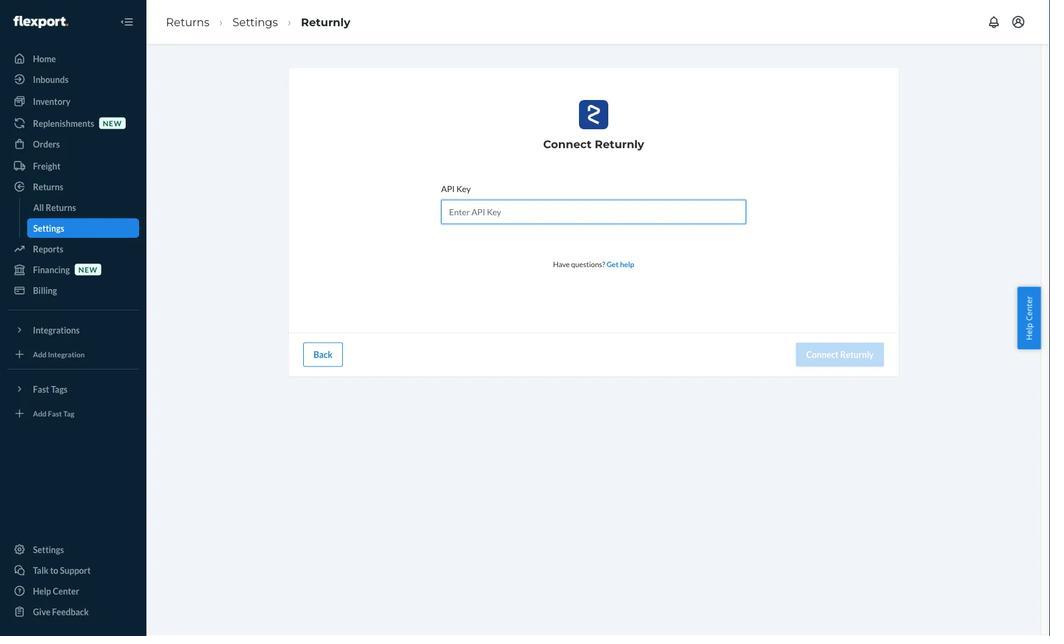 Task type: locate. For each thing, give the bounding box(es) containing it.
all
[[33, 202, 44, 213]]

1 vertical spatial returnly
[[595, 138, 644, 151]]

0 vertical spatial help
[[1024, 323, 1035, 340]]

0 horizontal spatial center
[[53, 586, 79, 597]]

settings inside breadcrumbs navigation
[[233, 15, 278, 29]]

integrations
[[33, 325, 80, 335]]

2 add from the top
[[33, 409, 47, 418]]

returns down freight
[[33, 182, 63, 192]]

returnly link
[[301, 15, 351, 29]]

connect returnly
[[543, 138, 644, 151], [807, 350, 874, 360]]

returns link
[[166, 15, 210, 29], [7, 177, 139, 197]]

1 horizontal spatial center
[[1024, 296, 1035, 321]]

new up orders link
[[103, 119, 122, 128]]

1 vertical spatial center
[[53, 586, 79, 597]]

new
[[103, 119, 122, 128], [78, 265, 98, 274]]

0 vertical spatial add
[[33, 350, 47, 359]]

all returns link
[[27, 198, 139, 217]]

1 vertical spatial connect returnly
[[807, 350, 874, 360]]

help
[[620, 260, 634, 269]]

1 horizontal spatial connect returnly
[[807, 350, 874, 360]]

2 horizontal spatial returnly
[[841, 350, 874, 360]]

0 vertical spatial returns link
[[166, 15, 210, 29]]

get
[[607, 260, 619, 269]]

2 vertical spatial settings link
[[7, 540, 139, 560]]

0 vertical spatial fast
[[33, 384, 49, 395]]

1 vertical spatial connect
[[807, 350, 839, 360]]

settings
[[233, 15, 278, 29], [33, 223, 64, 233], [33, 545, 64, 555]]

1 horizontal spatial help center
[[1024, 296, 1035, 340]]

0 horizontal spatial returns link
[[7, 177, 139, 197]]

add for add integration
[[33, 350, 47, 359]]

returns link down freight link
[[7, 177, 139, 197]]

orders link
[[7, 134, 139, 154]]

returns link inside breadcrumbs navigation
[[166, 15, 210, 29]]

1 vertical spatial returns
[[33, 182, 63, 192]]

connect
[[543, 138, 592, 151], [807, 350, 839, 360]]

tag
[[63, 409, 74, 418]]

1 horizontal spatial returns link
[[166, 15, 210, 29]]

1 horizontal spatial new
[[103, 119, 122, 128]]

0 horizontal spatial help
[[33, 586, 51, 597]]

get help button
[[607, 259, 634, 270]]

close navigation image
[[120, 15, 134, 29]]

returnly
[[301, 15, 351, 29], [595, 138, 644, 151], [841, 350, 874, 360]]

billing link
[[7, 281, 139, 300]]

help center
[[1024, 296, 1035, 340], [33, 586, 79, 597]]

new for financing
[[78, 265, 98, 274]]

2 vertical spatial settings
[[33, 545, 64, 555]]

1 horizontal spatial returnly
[[595, 138, 644, 151]]

2 vertical spatial returnly
[[841, 350, 874, 360]]

talk to support
[[33, 566, 91, 576]]

freight link
[[7, 156, 139, 176]]

center
[[1024, 296, 1035, 321], [53, 586, 79, 597]]

fast left tag
[[48, 409, 62, 418]]

1 horizontal spatial help
[[1024, 323, 1035, 340]]

fast tags
[[33, 384, 68, 395]]

0 horizontal spatial help center
[[33, 586, 79, 597]]

1 vertical spatial settings link
[[27, 219, 139, 238]]

returns inside breadcrumbs navigation
[[166, 15, 210, 29]]

add left integration
[[33, 350, 47, 359]]

fast
[[33, 384, 49, 395], [48, 409, 62, 418]]

talk to support button
[[7, 561, 139, 580]]

returns right close navigation icon
[[166, 15, 210, 29]]

add fast tag
[[33, 409, 74, 418]]

settings link
[[233, 15, 278, 29], [27, 219, 139, 238], [7, 540, 139, 560]]

new down reports link
[[78, 265, 98, 274]]

financing
[[33, 265, 70, 275]]

0 vertical spatial help center
[[1024, 296, 1035, 340]]

0 vertical spatial center
[[1024, 296, 1035, 321]]

0 vertical spatial connect returnly
[[543, 138, 644, 151]]

0 horizontal spatial new
[[78, 265, 98, 274]]

connect returnly inside button
[[807, 350, 874, 360]]

help
[[1024, 323, 1035, 340], [33, 586, 51, 597]]

fast left tags
[[33, 384, 49, 395]]

help center link
[[7, 582, 139, 601]]

1 vertical spatial settings
[[33, 223, 64, 233]]

returns link right close navigation icon
[[166, 15, 210, 29]]

1 horizontal spatial connect
[[807, 350, 839, 360]]

have
[[553, 260, 570, 269]]

0 vertical spatial new
[[103, 119, 122, 128]]

all returns
[[33, 202, 76, 213]]

back
[[314, 350, 333, 360]]

0 vertical spatial settings link
[[233, 15, 278, 29]]

connect returnly button
[[796, 343, 884, 367]]

0 horizontal spatial returnly
[[301, 15, 351, 29]]

add
[[33, 350, 47, 359], [33, 409, 47, 418]]

0 vertical spatial settings
[[233, 15, 278, 29]]

1 add from the top
[[33, 350, 47, 359]]

billing
[[33, 285, 57, 296]]

returns
[[166, 15, 210, 29], [33, 182, 63, 192], [46, 202, 76, 213]]

0 vertical spatial returns
[[166, 15, 210, 29]]

add down "fast tags"
[[33, 409, 47, 418]]

1 vertical spatial returns link
[[7, 177, 139, 197]]

api
[[441, 184, 455, 194]]

fast inside dropdown button
[[33, 384, 49, 395]]

reports
[[33, 244, 63, 254]]

returns right all
[[46, 202, 76, 213]]

1 vertical spatial add
[[33, 409, 47, 418]]

0 vertical spatial returnly
[[301, 15, 351, 29]]

0 horizontal spatial connect
[[543, 138, 592, 151]]

key
[[457, 184, 471, 194]]

feedback
[[52, 607, 89, 617]]

1 vertical spatial new
[[78, 265, 98, 274]]

add fast tag link
[[7, 404, 139, 424]]



Task type: describe. For each thing, give the bounding box(es) containing it.
1 vertical spatial help center
[[33, 586, 79, 597]]

integration
[[48, 350, 85, 359]]

inbounds link
[[7, 70, 139, 89]]

talk
[[33, 566, 49, 576]]

open account menu image
[[1011, 15, 1026, 29]]

breadcrumbs navigation
[[156, 4, 360, 40]]

add for add fast tag
[[33, 409, 47, 418]]

fast tags button
[[7, 380, 139, 399]]

returnly inside breadcrumbs navigation
[[301, 15, 351, 29]]

settings link inside breadcrumbs navigation
[[233, 15, 278, 29]]

connect inside connect returnly button
[[807, 350, 839, 360]]

to
[[50, 566, 58, 576]]

help center button
[[1018, 287, 1041, 350]]

open notifications image
[[987, 15, 1002, 29]]

returns inside 'link'
[[33, 182, 63, 192]]

add integration link
[[7, 345, 139, 364]]

integrations button
[[7, 320, 139, 340]]

center inside button
[[1024, 296, 1035, 321]]

0 horizontal spatial connect returnly
[[543, 138, 644, 151]]

back button
[[303, 343, 343, 367]]

help center inside button
[[1024, 296, 1035, 340]]

inbounds
[[33, 74, 69, 85]]

inventory link
[[7, 92, 139, 111]]

give feedback button
[[7, 602, 139, 622]]

home
[[33, 53, 56, 64]]

api key
[[441, 184, 471, 194]]

give
[[33, 607, 50, 617]]

tags
[[51, 384, 68, 395]]

orders
[[33, 139, 60, 149]]

reports link
[[7, 239, 139, 259]]

1 vertical spatial help
[[33, 586, 51, 597]]

0 vertical spatial connect
[[543, 138, 592, 151]]

home link
[[7, 49, 139, 68]]

have questions? get help
[[553, 260, 634, 269]]

replenishments
[[33, 118, 94, 128]]

freight
[[33, 161, 60, 171]]

questions?
[[571, 260, 605, 269]]

new for replenishments
[[103, 119, 122, 128]]

give feedback
[[33, 607, 89, 617]]

flexport logo image
[[13, 16, 68, 28]]

returnly inside connect returnly button
[[841, 350, 874, 360]]

inventory
[[33, 96, 70, 107]]

2 vertical spatial returns
[[46, 202, 76, 213]]

support
[[60, 566, 91, 576]]

help inside button
[[1024, 323, 1035, 340]]

1 vertical spatial fast
[[48, 409, 62, 418]]

add integration
[[33, 350, 85, 359]]



Task type: vqa. For each thing, say whether or not it's contained in the screenshot.
API Key
yes



